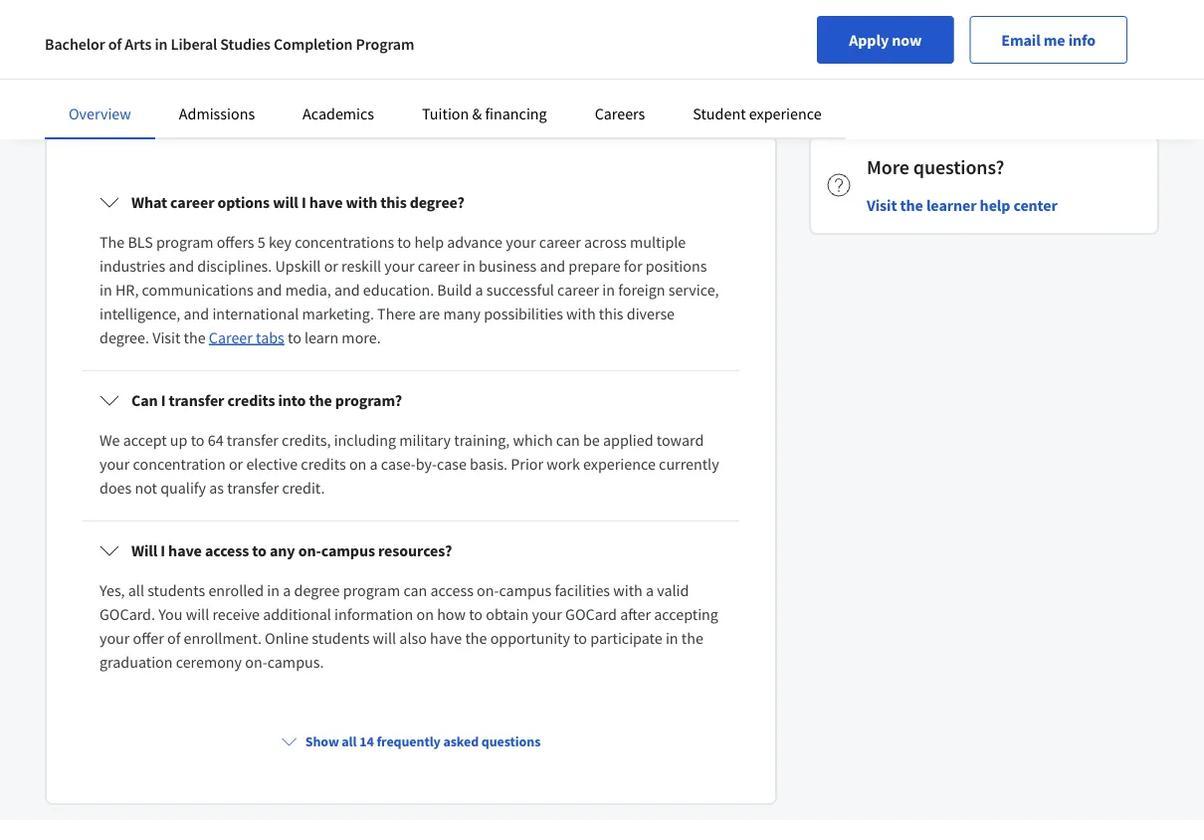 Task type: locate. For each thing, give the bounding box(es) containing it.
upskill
[[275, 256, 321, 276]]

on- up obtain
[[477, 581, 499, 600]]

1 vertical spatial i
[[161, 390, 166, 410]]

all left 14
[[342, 733, 357, 751]]

2 horizontal spatial have
[[430, 628, 462, 648]]

students down information
[[312, 628, 370, 648]]

0 vertical spatial have
[[309, 192, 343, 212]]

1 horizontal spatial program
[[343, 581, 400, 600]]

1 vertical spatial have
[[168, 541, 202, 561]]

with up concentrations
[[346, 192, 377, 212]]

experience down applied at the right
[[583, 454, 656, 474]]

email me info
[[1002, 30, 1096, 50]]

have up concentrations
[[309, 192, 343, 212]]

0 vertical spatial program
[[156, 232, 214, 252]]

visit
[[867, 195, 897, 215], [152, 328, 181, 348]]

have right will
[[168, 541, 202, 561]]

career down prepare
[[558, 280, 599, 300]]

show all 14 frequently asked questions button
[[273, 724, 549, 760]]

which
[[513, 430, 553, 450]]

students up "you"
[[148, 581, 205, 600]]

education.
[[363, 280, 434, 300]]

0 vertical spatial campus
[[321, 541, 375, 561]]

to down gocard
[[574, 628, 587, 648]]

2 vertical spatial have
[[430, 628, 462, 648]]

1 horizontal spatial experience
[[749, 104, 822, 123]]

have down how
[[430, 628, 462, 648]]

0 vertical spatial of
[[108, 34, 122, 54]]

1 horizontal spatial asked
[[443, 733, 479, 751]]

center
[[1014, 195, 1058, 215]]

tuition & financing link
[[422, 104, 547, 123]]

media,
[[285, 280, 331, 300]]

1 horizontal spatial will
[[273, 192, 298, 212]]

help left center
[[980, 195, 1011, 215]]

0 vertical spatial credits
[[227, 390, 275, 410]]

on inside "we accept up to 64 transfer credits, including military training, which can be applied toward your concentration or elective credits on a case-by-case basis. prior work experience currently does not qualify as transfer credit."
[[349, 454, 367, 474]]

will up key
[[273, 192, 298, 212]]

0 horizontal spatial on
[[349, 454, 367, 474]]

academics
[[303, 104, 374, 123]]

1 vertical spatial help
[[415, 232, 444, 252]]

1 vertical spatial credits
[[301, 454, 346, 474]]

all right yes,
[[128, 581, 144, 600]]

or inside the bls program offers 5 key concentrations to help advance your career across multiple industries and disciplines. upskill or reskill your career in business and prepare for positions in hr, communications and media, and education. build a successful career in foreign service, intelligence, and international marketing. there are many possibilities with this diverse degree. visit the
[[324, 256, 338, 276]]

program?
[[335, 390, 402, 410]]

2 horizontal spatial with
[[613, 581, 643, 600]]

0 vertical spatial i
[[302, 192, 306, 212]]

campus inside yes, all students enrolled in a degree program can access on-campus facilities with a valid gocard. you will receive additional information on how to obtain your gocard after accepting your offer of enrollment. online students will also have the opportunity to participate in the graduation ceremony on-campus.
[[499, 581, 552, 600]]

1 vertical spatial asked
[[443, 733, 479, 751]]

1 vertical spatial with
[[566, 304, 596, 324]]

currently
[[659, 454, 719, 474]]

0 vertical spatial all
[[128, 581, 144, 600]]

0 horizontal spatial students
[[148, 581, 205, 600]]

1 vertical spatial on
[[417, 604, 434, 624]]

to
[[398, 232, 411, 252], [288, 328, 301, 348], [191, 430, 205, 450], [252, 541, 267, 561], [469, 604, 483, 624], [574, 628, 587, 648]]

campus.
[[267, 652, 324, 672]]

credits
[[227, 390, 275, 410], [301, 454, 346, 474]]

receive
[[212, 604, 260, 624]]

1 horizontal spatial with
[[566, 304, 596, 324]]

opportunity
[[490, 628, 570, 648]]

asked inside dropdown button
[[443, 733, 479, 751]]

of left arts on the top left of page
[[108, 34, 122, 54]]

i right can at the left of the page
[[161, 390, 166, 410]]

1 horizontal spatial or
[[324, 256, 338, 276]]

1 vertical spatial access
[[431, 581, 474, 600]]

possibilities
[[484, 304, 563, 324]]

accepting
[[654, 604, 719, 624]]

2 vertical spatial with
[[613, 581, 643, 600]]

credits left into
[[227, 390, 275, 410]]

and
[[169, 256, 194, 276], [540, 256, 566, 276], [257, 280, 282, 300], [334, 280, 360, 300], [184, 304, 209, 324]]

experience inside "we accept up to 64 transfer credits, including military training, which can be applied toward your concentration or elective credits on a case-by-case basis. prior work experience currently does not qualify as transfer credit."
[[583, 454, 656, 474]]

info
[[1069, 30, 1096, 50]]

2 horizontal spatial on-
[[477, 581, 499, 600]]

0 vertical spatial this
[[381, 192, 407, 212]]

degree.
[[100, 328, 149, 348]]

will right "you"
[[186, 604, 209, 624]]

arts
[[125, 34, 152, 54]]

all inside dropdown button
[[342, 733, 357, 751]]

1 horizontal spatial of
[[167, 628, 180, 648]]

5
[[258, 232, 266, 252]]

campus up obtain
[[499, 581, 552, 600]]

a right build on the left of the page
[[475, 280, 483, 300]]

0 vertical spatial asked
[[180, 76, 249, 111]]

case-
[[381, 454, 416, 474]]

help down degree?
[[415, 232, 444, 252]]

qualify
[[160, 478, 206, 498]]

this down foreign
[[599, 304, 624, 324]]

experience right student on the top right of the page
[[749, 104, 822, 123]]

will i have access to any on-campus resources?
[[131, 541, 452, 561]]

1 horizontal spatial on
[[417, 604, 434, 624]]

0 horizontal spatial or
[[229, 454, 243, 474]]

will down information
[[373, 628, 396, 648]]

visit down intelligence,
[[152, 328, 181, 348]]

more.
[[342, 328, 381, 348]]

0 vertical spatial access
[[205, 541, 249, 561]]

on inside yes, all students enrolled in a degree program can access on-campus facilities with a valid gocard. you will receive additional information on how to obtain your gocard after accepting your offer of enrollment. online students will also have the opportunity to participate in the graduation ceremony on-campus.
[[417, 604, 434, 624]]

can
[[556, 430, 580, 450], [404, 581, 427, 600]]

program up information
[[343, 581, 400, 600]]

careers link
[[595, 104, 645, 123]]

to left any
[[252, 541, 267, 561]]

0 horizontal spatial program
[[156, 232, 214, 252]]

transfer up elective
[[227, 430, 279, 450]]

a left case-
[[370, 454, 378, 474]]

0 vertical spatial help
[[980, 195, 1011, 215]]

asked right frequently
[[443, 733, 479, 751]]

0 vertical spatial students
[[148, 581, 205, 600]]

on down including
[[349, 454, 367, 474]]

tuition
[[422, 104, 469, 123]]

will
[[273, 192, 298, 212], [186, 604, 209, 624], [373, 628, 396, 648]]

can down resources?
[[404, 581, 427, 600]]

collapsed list
[[79, 169, 744, 700]]

0 horizontal spatial on-
[[245, 652, 267, 672]]

0 horizontal spatial questions
[[255, 76, 371, 111]]

1 horizontal spatial access
[[431, 581, 474, 600]]

can left be
[[556, 430, 580, 450]]

i right will
[[161, 541, 165, 561]]

2 vertical spatial on-
[[245, 652, 267, 672]]

0 horizontal spatial experience
[[583, 454, 656, 474]]

transfer up the "up"
[[169, 390, 224, 410]]

1 vertical spatial visit
[[152, 328, 181, 348]]

case
[[437, 454, 467, 474]]

a left valid
[[646, 581, 654, 600]]

to left 64
[[191, 430, 205, 450]]

tuition & financing
[[422, 104, 547, 123]]

in down accepting in the bottom of the page
[[666, 628, 678, 648]]

0 vertical spatial or
[[324, 256, 338, 276]]

ceremony
[[176, 652, 242, 672]]

career right what
[[170, 192, 214, 212]]

1 horizontal spatial questions
[[482, 733, 541, 751]]

as
[[209, 478, 224, 498]]

concentrations
[[295, 232, 394, 252]]

frequently asked questions
[[45, 76, 371, 111]]

0 horizontal spatial of
[[108, 34, 122, 54]]

does
[[100, 478, 132, 498]]

with inside what career options will i have with this degree? dropdown button
[[346, 192, 377, 212]]

liberal
[[171, 34, 217, 54]]

0 vertical spatial on
[[349, 454, 367, 474]]

all for students
[[128, 581, 144, 600]]

0 horizontal spatial visit
[[152, 328, 181, 348]]

your up education. on the top left of page
[[385, 256, 415, 276]]

graduation
[[100, 652, 173, 672]]

access up enrolled
[[205, 541, 249, 561]]

a
[[475, 280, 483, 300], [370, 454, 378, 474], [283, 581, 291, 600], [646, 581, 654, 600]]

offers
[[217, 232, 254, 252]]

bachelor of arts in liberal studies completion program
[[45, 34, 415, 54]]

career up prepare
[[539, 232, 581, 252]]

1 vertical spatial this
[[599, 304, 624, 324]]

0 horizontal spatial will
[[186, 604, 209, 624]]

yes,
[[100, 581, 125, 600]]

information
[[335, 604, 413, 624]]

can i transfer credits into the program?
[[131, 390, 402, 410]]

frequently
[[377, 733, 441, 751]]

studies
[[220, 34, 271, 54]]

i for credits
[[161, 390, 166, 410]]

0 vertical spatial transfer
[[169, 390, 224, 410]]

1 horizontal spatial on-
[[298, 541, 321, 561]]

foreign
[[618, 280, 665, 300]]

to inside will i have access to any on-campus resources? dropdown button
[[252, 541, 267, 561]]

0 horizontal spatial help
[[415, 232, 444, 252]]

career inside dropdown button
[[170, 192, 214, 212]]

obtain
[[486, 604, 529, 624]]

the
[[900, 195, 924, 215], [184, 328, 206, 348], [309, 390, 332, 410], [465, 628, 487, 648], [682, 628, 704, 648]]

program
[[156, 232, 214, 252], [343, 581, 400, 600]]

1 horizontal spatial credits
[[301, 454, 346, 474]]

this left degree?
[[381, 192, 407, 212]]

on- right any
[[298, 541, 321, 561]]

1 horizontal spatial can
[[556, 430, 580, 450]]

overview
[[69, 104, 131, 123]]

or left elective
[[229, 454, 243, 474]]

by-
[[416, 454, 437, 474]]

i up concentrations
[[302, 192, 306, 212]]

the left career
[[184, 328, 206, 348]]

apply
[[849, 30, 889, 50]]

the right into
[[309, 390, 332, 410]]

bachelor
[[45, 34, 105, 54]]

with down prepare
[[566, 304, 596, 324]]

and up marketing.
[[334, 280, 360, 300]]

with inside the bls program offers 5 key concentrations to help advance your career across multiple industries and disciplines. upskill or reskill your career in business and prepare for positions in hr, communications and media, and education. build a successful career in foreign service, intelligence, and international marketing. there are many possibilities with this diverse degree. visit the
[[566, 304, 596, 324]]

your down gocard.
[[100, 628, 130, 648]]

on- down online
[[245, 652, 267, 672]]

0 horizontal spatial can
[[404, 581, 427, 600]]

participate
[[591, 628, 663, 648]]

valid
[[657, 581, 689, 600]]

to down what career options will i have with this degree? dropdown button
[[398, 232, 411, 252]]

career
[[170, 192, 214, 212], [539, 232, 581, 252], [418, 256, 460, 276], [558, 280, 599, 300]]

in
[[155, 34, 168, 54], [463, 256, 476, 276], [100, 280, 112, 300], [603, 280, 615, 300], [267, 581, 280, 600], [666, 628, 678, 648]]

with up after in the bottom of the page
[[613, 581, 643, 600]]

academics link
[[303, 104, 374, 123]]

intelligence,
[[100, 304, 180, 324]]

0 horizontal spatial with
[[346, 192, 377, 212]]

1 horizontal spatial this
[[599, 304, 624, 324]]

credits down credits,
[[301, 454, 346, 474]]

on left how
[[417, 604, 434, 624]]

1 horizontal spatial all
[[342, 733, 357, 751]]

program right bls
[[156, 232, 214, 252]]

of inside yes, all students enrolled in a degree program can access on-campus facilities with a valid gocard. you will receive additional information on how to obtain your gocard after accepting your offer of enrollment. online students will also have the opportunity to participate in the graduation ceremony on-campus.
[[167, 628, 180, 648]]

1 vertical spatial questions
[[482, 733, 541, 751]]

students
[[148, 581, 205, 600], [312, 628, 370, 648]]

1 vertical spatial campus
[[499, 581, 552, 600]]

1 horizontal spatial campus
[[499, 581, 552, 600]]

of down "you"
[[167, 628, 180, 648]]

1 vertical spatial or
[[229, 454, 243, 474]]

diverse
[[627, 304, 675, 324]]

will inside dropdown button
[[273, 192, 298, 212]]

applied
[[603, 430, 654, 450]]

transfer down elective
[[227, 478, 279, 498]]

this inside the bls program offers 5 key concentrations to help advance your career across multiple industries and disciplines. upskill or reskill your career in business and prepare for positions in hr, communications and media, and education. build a successful career in foreign service, intelligence, and international marketing. there are many possibilities with this diverse degree. visit the
[[599, 304, 624, 324]]

all inside yes, all students enrolled in a degree program can access on-campus facilities with a valid gocard. you will receive additional information on how to obtain your gocard after accepting your offer of enrollment. online students will also have the opportunity to participate in the graduation ceremony on-campus.
[[128, 581, 144, 600]]

or inside "we accept up to 64 transfer credits, including military training, which can be applied toward your concentration or elective credits on a case-by-case basis. prior work experience currently does not qualify as transfer credit."
[[229, 454, 243, 474]]

in down prepare
[[603, 280, 615, 300]]

1 vertical spatial all
[[342, 733, 357, 751]]

1 horizontal spatial students
[[312, 628, 370, 648]]

in down advance
[[463, 256, 476, 276]]

asked down bachelor of arts in liberal studies completion program
[[180, 76, 249, 111]]

or
[[324, 256, 338, 276], [229, 454, 243, 474]]

0 horizontal spatial have
[[168, 541, 202, 561]]

0 vertical spatial experience
[[749, 104, 822, 123]]

international
[[212, 304, 299, 324]]

visit down more
[[867, 195, 897, 215]]

1 vertical spatial of
[[167, 628, 180, 648]]

0 vertical spatial will
[[273, 192, 298, 212]]

2 vertical spatial i
[[161, 541, 165, 561]]

0 horizontal spatial this
[[381, 192, 407, 212]]

campus up the degree at left
[[321, 541, 375, 561]]

asked
[[180, 76, 249, 111], [443, 733, 479, 751]]

0 horizontal spatial campus
[[321, 541, 375, 561]]

the inside dropdown button
[[309, 390, 332, 410]]

experience
[[749, 104, 822, 123], [583, 454, 656, 474]]

0 vertical spatial with
[[346, 192, 377, 212]]

questions
[[255, 76, 371, 111], [482, 733, 541, 751]]

1 horizontal spatial visit
[[867, 195, 897, 215]]

concentration
[[133, 454, 226, 474]]

or down concentrations
[[324, 256, 338, 276]]

for
[[624, 256, 643, 276]]

student
[[693, 104, 746, 123]]

overview link
[[69, 104, 131, 123]]

access
[[205, 541, 249, 561], [431, 581, 474, 600]]

2 horizontal spatial will
[[373, 628, 396, 648]]

0 vertical spatial questions
[[255, 76, 371, 111]]

your up "does"
[[100, 454, 130, 474]]

access up how
[[431, 581, 474, 600]]

0 horizontal spatial credits
[[227, 390, 275, 410]]

there
[[377, 304, 416, 324]]

the inside the bls program offers 5 key concentrations to help advance your career across multiple industries and disciplines. upskill or reskill your career in business and prepare for positions in hr, communications and media, and education. build a successful career in foreign service, intelligence, and international marketing. there are many possibilities with this diverse degree. visit the
[[184, 328, 206, 348]]

learn
[[305, 328, 339, 348]]

career
[[209, 328, 253, 348]]

what career options will i have with this degree?
[[131, 192, 465, 212]]

0 horizontal spatial all
[[128, 581, 144, 600]]

0 vertical spatial on-
[[298, 541, 321, 561]]

0 vertical spatial can
[[556, 430, 580, 450]]

1 vertical spatial experience
[[583, 454, 656, 474]]

1 vertical spatial on-
[[477, 581, 499, 600]]

1 vertical spatial can
[[404, 581, 427, 600]]

0 horizontal spatial access
[[205, 541, 249, 561]]

1 horizontal spatial help
[[980, 195, 1011, 215]]

campus inside dropdown button
[[321, 541, 375, 561]]

1 vertical spatial will
[[186, 604, 209, 624]]

1 vertical spatial program
[[343, 581, 400, 600]]

your up business
[[506, 232, 536, 252]]



Task type: vqa. For each thing, say whether or not it's contained in the screenshot.
the "coursera plus" Icon
no



Task type: describe. For each thing, give the bounding box(es) containing it.
more
[[867, 155, 910, 180]]

credit.
[[282, 478, 325, 498]]

after
[[620, 604, 651, 624]]

online
[[265, 628, 309, 648]]

to inside the bls program offers 5 key concentrations to help advance your career across multiple industries and disciplines. upskill or reskill your career in business and prepare for positions in hr, communications and media, and education. build a successful career in foreign service, intelligence, and international marketing. there are many possibilities with this diverse degree. visit the
[[398, 232, 411, 252]]

program inside the bls program offers 5 key concentrations to help advance your career across multiple industries and disciplines. upskill or reskill your career in business and prepare for positions in hr, communications and media, and education. build a successful career in foreign service, intelligence, and international marketing. there are many possibilities with this diverse degree. visit the
[[156, 232, 214, 252]]

and up "successful"
[[540, 256, 566, 276]]

your up opportunity
[[532, 604, 562, 624]]

additional
[[263, 604, 331, 624]]

apply now
[[849, 30, 922, 50]]

now
[[892, 30, 922, 50]]

bls
[[128, 232, 153, 252]]

the down how
[[465, 628, 487, 648]]

are
[[419, 304, 440, 324]]

and down the communications
[[184, 304, 209, 324]]

14
[[359, 733, 374, 751]]

how
[[437, 604, 466, 624]]

visit the learner help center link
[[867, 193, 1058, 217]]

we accept up to 64 transfer credits, including military training, which can be applied toward your concentration or elective credits on a case-by-case basis. prior work experience currently does not qualify as transfer credit.
[[100, 430, 719, 498]]

1 vertical spatial students
[[312, 628, 370, 648]]

disciplines.
[[197, 256, 272, 276]]

credits inside "we accept up to 64 transfer credits, including military training, which can be applied toward your concentration or elective credits on a case-by-case basis. prior work experience currently does not qualify as transfer credit."
[[301, 454, 346, 474]]

career up build on the left of the page
[[418, 256, 460, 276]]

64
[[208, 430, 224, 450]]

visit the learner help center
[[867, 195, 1058, 215]]

the
[[100, 232, 125, 252]]

multiple
[[630, 232, 686, 252]]

careers
[[595, 104, 645, 123]]

and up the communications
[[169, 256, 194, 276]]

access inside yes, all students enrolled in a degree program can access on-campus facilities with a valid gocard. you will receive additional information on how to obtain your gocard after accepting your offer of enrollment. online students will also have the opportunity to participate in the graduation ceremony on-campus.
[[431, 581, 474, 600]]

tabs
[[256, 328, 284, 348]]

credits,
[[282, 430, 331, 450]]

a inside "we accept up to 64 transfer credits, including military training, which can be applied toward your concentration or elective credits on a case-by-case basis. prior work experience currently does not qualify as transfer credit."
[[370, 454, 378, 474]]

also
[[400, 628, 427, 648]]

hr,
[[115, 280, 139, 300]]

up
[[170, 430, 188, 450]]

to right how
[[469, 604, 483, 624]]

a inside the bls program offers 5 key concentrations to help advance your career across multiple industries and disciplines. upskill or reskill your career in business and prepare for positions in hr, communications and media, and education. build a successful career in foreign service, intelligence, and international marketing. there are many possibilities with this diverse degree. visit the
[[475, 280, 483, 300]]

completion
[[274, 34, 353, 54]]

admissions
[[179, 104, 255, 123]]

the down accepting in the bottom of the page
[[682, 628, 704, 648]]

show all 14 frequently asked questions
[[305, 733, 541, 751]]

you
[[158, 604, 183, 624]]

a up additional
[[283, 581, 291, 600]]

visit inside the bls program offers 5 key concentrations to help advance your career across multiple industries and disciplines. upskill or reskill your career in business and prepare for positions in hr, communications and media, and education. build a successful career in foreign service, intelligence, and international marketing. there are many possibilities with this diverse degree. visit the
[[152, 328, 181, 348]]

elective
[[246, 454, 298, 474]]

can inside "we accept up to 64 transfer credits, including military training, which can be applied toward your concentration or elective credits on a case-by-case basis. prior work experience currently does not qualify as transfer credit."
[[556, 430, 580, 450]]

military
[[399, 430, 451, 450]]

work
[[547, 454, 580, 474]]

2 vertical spatial will
[[373, 628, 396, 648]]

1 horizontal spatial have
[[309, 192, 343, 212]]

apply now button
[[817, 16, 954, 64]]

options
[[218, 192, 270, 212]]

key
[[269, 232, 292, 252]]

be
[[583, 430, 600, 450]]

this inside dropdown button
[[381, 192, 407, 212]]

in left hr,
[[100, 280, 112, 300]]

access inside dropdown button
[[205, 541, 249, 561]]

gocard.
[[100, 604, 155, 624]]

your inside "we accept up to 64 transfer credits, including military training, which can be applied toward your concentration or elective credits on a case-by-case basis. prior work experience currently does not qualify as transfer credit."
[[100, 454, 130, 474]]

program
[[356, 34, 415, 54]]

i for access
[[161, 541, 165, 561]]

build
[[437, 280, 472, 300]]

across
[[584, 232, 627, 252]]

including
[[334, 430, 396, 450]]

we
[[100, 430, 120, 450]]

program inside yes, all students enrolled in a degree program can access on-campus facilities with a valid gocard. you will receive additional information on how to obtain your gocard after accepting your offer of enrollment. online students will also have the opportunity to participate in the graduation ceremony on-campus.
[[343, 581, 400, 600]]

help inside the bls program offers 5 key concentrations to help advance your career across multiple industries and disciplines. upskill or reskill your career in business and prepare for positions in hr, communications and media, and education. build a successful career in foreign service, intelligence, and international marketing. there are many possibilities with this diverse degree. visit the
[[415, 232, 444, 252]]

frequently
[[45, 76, 174, 111]]

all for 14
[[342, 733, 357, 751]]

have inside yes, all students enrolled in a degree program can access on-campus facilities with a valid gocard. you will receive additional information on how to obtain your gocard after accepting your offer of enrollment. online students will also have the opportunity to participate in the graduation ceremony on-campus.
[[430, 628, 462, 648]]

industries
[[100, 256, 165, 276]]

student experience link
[[693, 104, 822, 123]]

advance
[[447, 232, 503, 252]]

successful
[[487, 280, 554, 300]]

2 vertical spatial transfer
[[227, 478, 279, 498]]

basis.
[[470, 454, 508, 474]]

prepare
[[569, 256, 621, 276]]

to right tabs
[[288, 328, 301, 348]]

credits inside the can i transfer credits into the program? dropdown button
[[227, 390, 275, 410]]

show
[[305, 733, 339, 751]]

can
[[131, 390, 158, 410]]

accept
[[123, 430, 167, 450]]

learner
[[927, 195, 977, 215]]

questions inside dropdown button
[[482, 733, 541, 751]]

can inside yes, all students enrolled in a degree program can access on-campus facilities with a valid gocard. you will receive additional information on how to obtain your gocard after accepting your offer of enrollment. online students will also have the opportunity to participate in the graduation ceremony on-campus.
[[404, 581, 427, 600]]

will
[[131, 541, 157, 561]]

enrollment.
[[184, 628, 262, 648]]

and up the international on the left top of the page
[[257, 280, 282, 300]]

0 horizontal spatial asked
[[180, 76, 249, 111]]

1 vertical spatial transfer
[[227, 430, 279, 450]]

in right arts on the top left of page
[[155, 34, 168, 54]]

resources?
[[378, 541, 452, 561]]

me
[[1044, 30, 1066, 50]]

facilities
[[555, 581, 610, 600]]

communications
[[142, 280, 253, 300]]

can i transfer credits into the program? button
[[84, 372, 739, 428]]

more questions?
[[867, 155, 1005, 180]]

yes, all students enrolled in a degree program can access on-campus facilities with a valid gocard. you will receive additional information on how to obtain your gocard after accepting your offer of enrollment. online students will also have the opportunity to participate in the graduation ceremony on-campus.
[[100, 581, 719, 672]]

training,
[[454, 430, 510, 450]]

to inside "we accept up to 64 transfer credits, including military training, which can be applied toward your concentration or elective credits on a case-by-case basis. prior work experience currently does not qualify as transfer credit."
[[191, 430, 205, 450]]

financing
[[485, 104, 547, 123]]

business
[[479, 256, 537, 276]]

any
[[270, 541, 295, 561]]

transfer inside dropdown button
[[169, 390, 224, 410]]

help inside visit the learner help center link
[[980, 195, 1011, 215]]

career tabs to learn more.
[[209, 328, 381, 348]]

many
[[443, 304, 481, 324]]

service,
[[669, 280, 719, 300]]

in up additional
[[267, 581, 280, 600]]

with inside yes, all students enrolled in a degree program can access on-campus facilities with a valid gocard. you will receive additional information on how to obtain your gocard after accepting your offer of enrollment. online students will also have the opportunity to participate in the graduation ceremony on-campus.
[[613, 581, 643, 600]]

degree?
[[410, 192, 465, 212]]

offer
[[133, 628, 164, 648]]

0 vertical spatial visit
[[867, 195, 897, 215]]

student experience
[[693, 104, 822, 123]]

on- inside dropdown button
[[298, 541, 321, 561]]

career tabs link
[[209, 328, 284, 348]]

the left learner
[[900, 195, 924, 215]]



